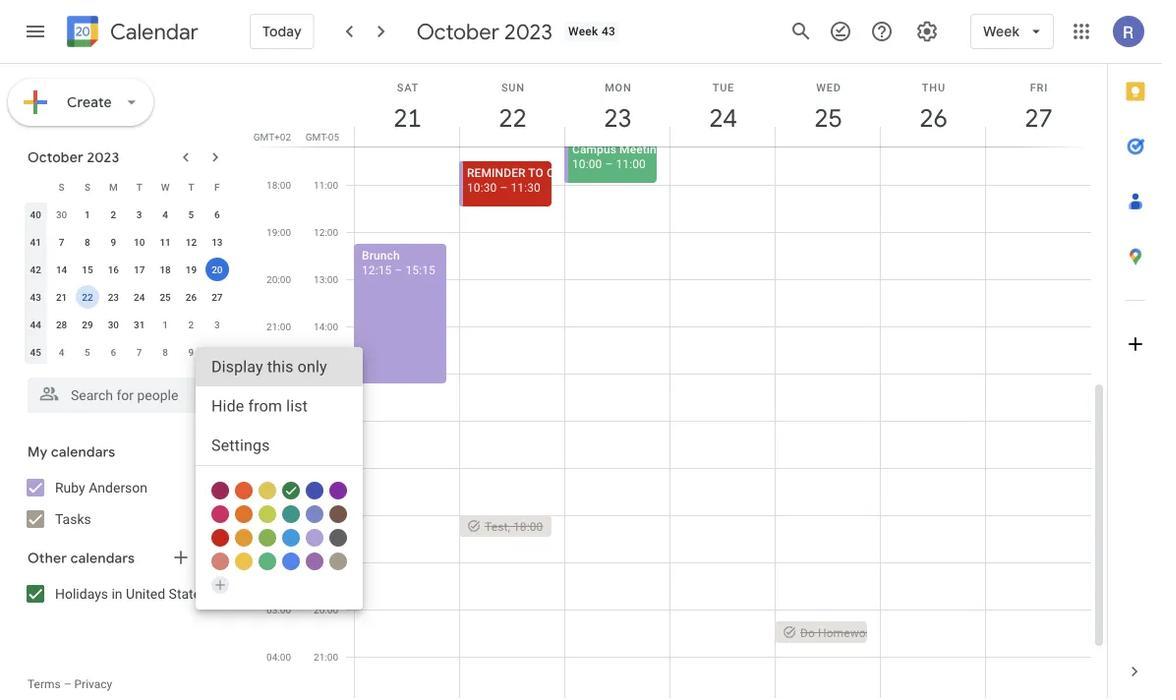 Task type: describe. For each thing, give the bounding box(es) containing it.
amethyst, set calendar color menu item
[[306, 553, 324, 570]]

23 column header
[[564, 64, 671, 147]]

citron, set calendar color menu item
[[259, 482, 276, 500]]

43 inside row
[[30, 291, 41, 303]]

banana, set calendar color menu item
[[235, 553, 253, 570]]

– inside "campus meeting 10:00 – 11:00"
[[605, 157, 613, 171]]

14:00
[[314, 321, 338, 332]]

do homework
[[800, 626, 876, 640]]

calendar heading
[[106, 18, 199, 46]]

45
[[30, 346, 41, 358]]

23 link
[[595, 95, 641, 141]]

0 horizontal spatial 2023
[[87, 148, 119, 166]]

26 element
[[179, 285, 203, 309]]

cocoa, set calendar color menu item
[[329, 505, 347, 523]]

sun 22
[[497, 81, 526, 134]]

wed 25
[[813, 81, 841, 134]]

22 column header
[[459, 64, 565, 147]]

calendar
[[110, 18, 199, 46]]

14
[[56, 264, 67, 275]]

tue
[[713, 81, 735, 93]]

grape, set calendar color menu item
[[329, 482, 347, 500]]

september 30 element
[[50, 203, 73, 226]]

test
[[485, 520, 508, 533]]

0 horizontal spatial 20:00
[[267, 273, 291, 285]]

,
[[508, 520, 510, 533]]

04:00
[[267, 651, 291, 663]]

23:00
[[267, 415, 291, 427]]

november 9 element
[[179, 340, 203, 364]]

wed
[[816, 81, 841, 93]]

fri 27
[[1024, 81, 1052, 134]]

25 column header
[[775, 64, 881, 147]]

brunch 12:15 – 15:15
[[362, 248, 435, 277]]

17 element
[[128, 258, 151, 281]]

1 horizontal spatial 18:00
[[314, 509, 338, 521]]

week for week 43
[[568, 25, 599, 38]]

terms
[[28, 678, 61, 691]]

gmt-05
[[306, 131, 339, 143]]

1 vertical spatial 19:00
[[314, 557, 338, 568]]

27 inside 'column header'
[[1024, 102, 1052, 134]]

week button
[[971, 8, 1054, 55]]

– right terms
[[64, 678, 71, 691]]

pumpkin, set calendar color menu item
[[235, 505, 253, 523]]

homework
[[818, 626, 876, 640]]

privacy link
[[74, 678, 112, 691]]

thu
[[922, 81, 946, 93]]

wisteria, set calendar color menu item
[[306, 529, 324, 547]]

november 1 element
[[153, 313, 177, 336]]

terms – privacy
[[28, 678, 112, 691]]

24 link
[[701, 95, 746, 141]]

lavender, set calendar color menu item
[[306, 505, 324, 523]]

22 link
[[490, 95, 535, 141]]

cobalt, set calendar color menu item
[[282, 553, 300, 570]]

16
[[108, 264, 119, 275]]

november 2 element
[[179, 313, 203, 336]]

44
[[30, 319, 41, 330]]

1 vertical spatial 8
[[162, 346, 168, 358]]

meeting
[[620, 142, 663, 156]]

15 element
[[76, 258, 99, 281]]

24 inside 24 column header
[[708, 102, 736, 134]]

12:15
[[362, 263, 392, 277]]

3 inside november 3 element
[[214, 319, 220, 330]]

sat
[[397, 81, 419, 93]]

1 horizontal spatial 43
[[602, 25, 616, 38]]

18
[[160, 264, 171, 275]]

campus meeting 10:00 – 11:00
[[572, 142, 663, 171]]

22 element
[[76, 285, 99, 309]]

reminder to clean 10:30 – 11:30
[[467, 166, 584, 194]]

privacy
[[74, 678, 112, 691]]

ruby anderson
[[55, 479, 148, 496]]

29
[[82, 319, 93, 330]]

– inside reminder to clean 10:30 – 11:30
[[500, 180, 508, 194]]

tue 24
[[708, 81, 736, 134]]

november 10 element
[[205, 340, 229, 364]]

1 inside november 1 element
[[162, 319, 168, 330]]

03:00
[[267, 604, 291, 616]]

00:00
[[267, 462, 291, 474]]

23 inside mon 23
[[603, 102, 631, 134]]

0 vertical spatial 8
[[85, 236, 90, 248]]

20
[[212, 264, 223, 275]]

21 inside column header
[[392, 102, 420, 134]]

m
[[109, 181, 118, 193]]

10:00
[[572, 157, 602, 171]]

week 43
[[568, 25, 616, 38]]

26 link
[[911, 95, 956, 141]]

24 element
[[128, 285, 151, 309]]

40
[[30, 208, 41, 220]]

19 element
[[179, 258, 203, 281]]

10 for 10 "element"
[[134, 236, 145, 248]]

0 vertical spatial 2
[[111, 208, 116, 220]]

brunch
[[362, 248, 400, 262]]

13:00
[[314, 273, 338, 285]]

27 link
[[1016, 95, 1062, 141]]

6 inside 'element'
[[111, 346, 116, 358]]

0 horizontal spatial 11:00
[[314, 179, 338, 191]]

row group inside october 2023 grid
[[23, 201, 230, 366]]

holidays in united states
[[55, 586, 208, 602]]

gmt+02
[[253, 131, 291, 143]]

25 inside wed 25
[[813, 102, 841, 134]]

01:00
[[267, 509, 291, 521]]

23 inside 'element'
[[108, 291, 119, 303]]

41
[[30, 236, 41, 248]]

row containing 42
[[23, 256, 230, 283]]

12
[[186, 236, 197, 248]]

do homework button
[[775, 621, 912, 643]]

25 link
[[806, 95, 851, 141]]

25 element
[[153, 285, 177, 309]]

23 element
[[102, 285, 125, 309]]

my calendars
[[28, 443, 115, 461]]

0 horizontal spatial 4
[[59, 346, 64, 358]]

1 vertical spatial 20:00
[[314, 604, 338, 616]]

october 2023 grid
[[19, 173, 230, 366]]

26 inside column header
[[918, 102, 946, 134]]

2 s from the left
[[84, 181, 90, 193]]

add custom color menu item
[[211, 576, 229, 594]]

25 inside 'element'
[[160, 291, 171, 303]]

terms link
[[28, 678, 61, 691]]

17:00
[[314, 462, 338, 474]]

12:00
[[314, 226, 338, 238]]

row containing 44
[[23, 311, 230, 338]]

1 s from the left
[[59, 181, 64, 193]]

20 cell
[[204, 256, 230, 283]]

graphite, set calendar color menu item
[[329, 529, 347, 547]]

21 element
[[50, 285, 73, 309]]

basil, set calendar color menu item
[[282, 482, 300, 500]]

tangerine, set calendar color menu item
[[235, 482, 253, 500]]

sat 21
[[392, 81, 420, 134]]

thu 26
[[918, 81, 946, 134]]

13
[[212, 236, 223, 248]]

10 for the november 10 element
[[212, 346, 223, 358]]

29 element
[[76, 313, 99, 336]]

anderson
[[89, 479, 148, 496]]

13 element
[[205, 230, 229, 254]]

11
[[160, 236, 171, 248]]

27 column header
[[985, 64, 1092, 147]]

2 menu item from the top
[[196, 386, 363, 426]]

22 cell
[[74, 283, 100, 311]]

0 vertical spatial 2023
[[505, 18, 553, 45]]



Task type: locate. For each thing, give the bounding box(es) containing it.
21 left 22 element
[[56, 291, 67, 303]]

15:00
[[314, 368, 338, 380]]

row group containing 40
[[23, 201, 230, 366]]

1 t from the left
[[136, 181, 142, 193]]

october 2023
[[417, 18, 553, 45], [28, 148, 119, 166]]

2 row from the top
[[23, 201, 230, 228]]

s left m
[[84, 181, 90, 193]]

0 horizontal spatial 10
[[134, 236, 145, 248]]

1 vertical spatial 2023
[[87, 148, 119, 166]]

30 for september 30 element
[[56, 208, 67, 220]]

row containing 40
[[23, 201, 230, 228]]

week
[[983, 23, 1020, 40], [568, 25, 599, 38]]

4 row from the top
[[23, 256, 230, 283]]

1 vertical spatial 21:00
[[314, 651, 338, 663]]

Search for people text field
[[39, 378, 212, 413]]

1 vertical spatial 4
[[59, 346, 64, 358]]

1 horizontal spatial 25
[[813, 102, 841, 134]]

1 vertical spatial 10
[[212, 346, 223, 358]]

1 vertical spatial 24
[[134, 291, 145, 303]]

19:00 down the 'wisteria, set calendar color' menu item
[[314, 557, 338, 568]]

1 vertical spatial 5
[[85, 346, 90, 358]]

1 vertical spatial october
[[28, 148, 83, 166]]

calendar element
[[63, 12, 199, 55]]

25 down "wed"
[[813, 102, 841, 134]]

november 8 element
[[153, 340, 177, 364]]

1 vertical spatial 21
[[56, 291, 67, 303]]

3
[[137, 208, 142, 220], [214, 319, 220, 330]]

3 menu item from the top
[[196, 426, 363, 465]]

0 horizontal spatial 43
[[30, 291, 41, 303]]

11:30
[[511, 180, 541, 194]]

row group
[[23, 201, 230, 366]]

27 inside row
[[212, 291, 223, 303]]

2 down m
[[111, 208, 116, 220]]

– down 'reminder'
[[500, 180, 508, 194]]

other calendars button
[[4, 543, 244, 574]]

test , 18:00
[[485, 520, 543, 533]]

43
[[602, 25, 616, 38], [30, 291, 41, 303]]

1 vertical spatial calendars
[[70, 550, 135, 567]]

21 link
[[385, 95, 430, 141]]

sage, set calendar color menu item
[[259, 553, 276, 570]]

0 vertical spatial 43
[[602, 25, 616, 38]]

6
[[214, 208, 220, 220], [111, 346, 116, 358]]

0 horizontal spatial october 2023
[[28, 148, 119, 166]]

states
[[169, 586, 208, 602]]

0 vertical spatial calendars
[[51, 443, 115, 461]]

fri
[[1030, 81, 1048, 93]]

calendar list entry. element
[[196, 347, 363, 610]]

23 right the 22 cell
[[108, 291, 119, 303]]

27
[[1024, 102, 1052, 134], [212, 291, 223, 303]]

18 element
[[153, 258, 177, 281]]

1 horizontal spatial 5
[[188, 208, 194, 220]]

row containing 45
[[23, 338, 230, 366]]

12 element
[[179, 230, 203, 254]]

0 vertical spatial october 2023
[[417, 18, 553, 45]]

6 left november 7 element
[[111, 346, 116, 358]]

1 vertical spatial 30
[[108, 319, 119, 330]]

0 vertical spatial 20:00
[[267, 273, 291, 285]]

15
[[82, 264, 93, 275]]

10 element
[[128, 230, 151, 254]]

eucalyptus, set calendar color menu item
[[282, 505, 300, 523]]

10
[[134, 236, 145, 248], [212, 346, 223, 358]]

grid
[[252, 64, 1107, 699]]

november 5 element
[[76, 340, 99, 364]]

9 left 10 "element"
[[111, 236, 116, 248]]

22 inside column header
[[497, 102, 526, 134]]

0 vertical spatial 27
[[1024, 102, 1052, 134]]

0 vertical spatial 3
[[137, 208, 142, 220]]

1 right 31 element
[[162, 319, 168, 330]]

4
[[162, 208, 168, 220], [59, 346, 64, 358]]

calendar list entry. list box
[[196, 347, 363, 466]]

1 vertical spatial 3
[[214, 319, 220, 330]]

1 horizontal spatial 11:00
[[616, 157, 646, 171]]

02:00
[[267, 557, 291, 568]]

1 horizontal spatial 2023
[[505, 18, 553, 45]]

0 horizontal spatial 8
[[85, 236, 90, 248]]

october 2023 up sun
[[417, 18, 553, 45]]

1 horizontal spatial 9
[[188, 346, 194, 358]]

week inside popup button
[[983, 23, 1020, 40]]

calendars up 'ruby'
[[51, 443, 115, 461]]

27 right 26 element
[[212, 291, 223, 303]]

0 vertical spatial 6
[[214, 208, 220, 220]]

1 horizontal spatial october 2023
[[417, 18, 553, 45]]

1 horizontal spatial 8
[[162, 346, 168, 358]]

1 vertical spatial 9
[[188, 346, 194, 358]]

3 right november 2 element
[[214, 319, 220, 330]]

october
[[417, 18, 500, 45], [28, 148, 83, 166]]

1 horizontal spatial 30
[[108, 319, 119, 330]]

t left w
[[136, 181, 142, 193]]

add other calendars image
[[171, 548, 191, 567]]

21 column header
[[354, 64, 460, 147]]

0 horizontal spatial 22
[[82, 291, 93, 303]]

26 down "thu"
[[918, 102, 946, 134]]

peacock, set calendar color menu item
[[282, 529, 300, 547]]

20, today element
[[205, 258, 229, 281]]

11:00 inside "campus meeting 10:00 – 11:00"
[[616, 157, 646, 171]]

1 vertical spatial 25
[[160, 291, 171, 303]]

avocado, set calendar color menu item
[[259, 505, 276, 523]]

holidays
[[55, 586, 108, 602]]

24 right 23 'element'
[[134, 291, 145, 303]]

0 vertical spatial 4
[[162, 208, 168, 220]]

my calendars list
[[4, 472, 244, 535]]

campus
[[572, 142, 617, 156]]

1 horizontal spatial s
[[84, 181, 90, 193]]

2023
[[505, 18, 553, 45], [87, 148, 119, 166]]

1 horizontal spatial 21
[[392, 102, 420, 134]]

october 2023 up m
[[28, 148, 119, 166]]

10 inside "element"
[[134, 236, 145, 248]]

grid containing 21
[[252, 64, 1107, 699]]

tomato, set calendar color menu item
[[211, 529, 229, 547]]

1 vertical spatial 6
[[111, 346, 116, 358]]

blueberry, set calendar color menu item
[[306, 482, 324, 500]]

28 element
[[50, 313, 73, 336]]

21 down sat
[[392, 102, 420, 134]]

1 vertical spatial 27
[[212, 291, 223, 303]]

0 vertical spatial 24
[[708, 102, 736, 134]]

mon 23
[[603, 81, 632, 134]]

43 up mon
[[602, 25, 616, 38]]

ruby
[[55, 479, 85, 496]]

27 element
[[205, 285, 229, 309]]

30
[[56, 208, 67, 220], [108, 319, 119, 330]]

today button
[[250, 8, 314, 55]]

43 left the 21 element
[[30, 291, 41, 303]]

21
[[392, 102, 420, 134], [56, 291, 67, 303]]

21 inside row
[[56, 291, 67, 303]]

0 vertical spatial 5
[[188, 208, 194, 220]]

0 vertical spatial 21:00
[[267, 321, 291, 332]]

0 vertical spatial 30
[[56, 208, 67, 220]]

menu item down 22:00
[[196, 386, 363, 426]]

5 up 12 element
[[188, 208, 194, 220]]

None search field
[[0, 370, 244, 413]]

main drawer image
[[24, 20, 47, 43]]

0 horizontal spatial t
[[136, 181, 142, 193]]

my calendars button
[[4, 437, 244, 468]]

– inside brunch 12:15 – 15:15
[[395, 263, 403, 277]]

1 vertical spatial 23
[[108, 291, 119, 303]]

8 up 15 element
[[85, 236, 90, 248]]

clean
[[547, 166, 584, 179]]

1 horizontal spatial 19:00
[[314, 557, 338, 568]]

1 horizontal spatial 24
[[708, 102, 736, 134]]

1 horizontal spatial week
[[983, 23, 1020, 40]]

20:00
[[267, 273, 291, 285], [314, 604, 338, 616]]

cherry blossom, set calendar color menu item
[[211, 505, 229, 523]]

settings menu image
[[916, 20, 939, 43]]

28
[[56, 319, 67, 330]]

1 horizontal spatial 27
[[1024, 102, 1052, 134]]

october up september 30 element
[[28, 148, 83, 166]]

7 row from the top
[[23, 338, 230, 366]]

22 inside cell
[[82, 291, 93, 303]]

1 row from the top
[[23, 173, 230, 201]]

4 left the november 5 element in the left of the page
[[59, 346, 64, 358]]

row containing s
[[23, 173, 230, 201]]

0 horizontal spatial 18:00
[[267, 179, 291, 191]]

7 inside november 7 element
[[137, 346, 142, 358]]

9 left the november 10 element
[[188, 346, 194, 358]]

pistachio, set calendar color menu item
[[259, 529, 276, 547]]

t right w
[[188, 181, 194, 193]]

0 vertical spatial 26
[[918, 102, 946, 134]]

0 horizontal spatial week
[[568, 25, 599, 38]]

1 horizontal spatial 7
[[137, 346, 142, 358]]

0 horizontal spatial 5
[[85, 346, 90, 358]]

19:00 left 12:00
[[267, 226, 291, 238]]

calendars up in
[[70, 550, 135, 567]]

tasks
[[55, 511, 91, 527]]

2 t from the left
[[188, 181, 194, 193]]

menu item up 23:00
[[196, 347, 363, 386]]

0 horizontal spatial 3
[[137, 208, 142, 220]]

18:00 up the 'wisteria, set calendar color' menu item
[[314, 509, 338, 521]]

10 right november 9 element
[[212, 346, 223, 358]]

0 horizontal spatial 23
[[108, 291, 119, 303]]

1 vertical spatial 26
[[186, 291, 197, 303]]

23
[[603, 102, 631, 134], [108, 291, 119, 303]]

42
[[30, 264, 41, 275]]

20:00 right the 03:00
[[314, 604, 338, 616]]

november 6 element
[[102, 340, 125, 364]]

1 menu item from the top
[[196, 347, 363, 386]]

05
[[328, 131, 339, 143]]

october up sat
[[417, 18, 500, 45]]

row containing 43
[[23, 283, 230, 311]]

create button
[[8, 79, 153, 126]]

6 down f
[[214, 208, 220, 220]]

gmt-
[[306, 131, 328, 143]]

30 right 40
[[56, 208, 67, 220]]

week for week
[[983, 23, 1020, 40]]

– left 15:15
[[395, 263, 403, 277]]

1 horizontal spatial october
[[417, 18, 500, 45]]

18:00 down gmt+02
[[267, 179, 291, 191]]

flamingo, set calendar color menu item
[[211, 553, 229, 570]]

26 right 25 'element'
[[186, 291, 197, 303]]

0 horizontal spatial 6
[[111, 346, 116, 358]]

menu item up citron, set calendar color menu item
[[196, 426, 363, 465]]

0 horizontal spatial 26
[[186, 291, 197, 303]]

2 horizontal spatial 18:00
[[513, 520, 543, 533]]

21:00 right 04:00
[[314, 651, 338, 663]]

1 horizontal spatial 10
[[212, 346, 223, 358]]

21:00 up 22:00
[[267, 321, 291, 332]]

5 right november 4 element
[[85, 346, 90, 358]]

26
[[918, 102, 946, 134], [186, 291, 197, 303]]

f
[[214, 181, 220, 193]]

– down campus
[[605, 157, 613, 171]]

november 3 element
[[205, 313, 229, 336]]

0 horizontal spatial 30
[[56, 208, 67, 220]]

1 horizontal spatial 2
[[188, 319, 194, 330]]

3 up 10 "element"
[[137, 208, 142, 220]]

in
[[112, 586, 123, 602]]

22:00
[[267, 368, 291, 380]]

1 horizontal spatial 3
[[214, 319, 220, 330]]

31
[[134, 319, 145, 330]]

11:00 down meeting
[[616, 157, 646, 171]]

s up september 30 element
[[59, 181, 64, 193]]

w
[[161, 181, 170, 193]]

week right settings menu icon
[[983, 23, 1020, 40]]

8 left november 9 element
[[162, 346, 168, 358]]

1 horizontal spatial 22
[[497, 102, 526, 134]]

1 right september 30 element
[[85, 208, 90, 220]]

17
[[134, 264, 145, 275]]

1 horizontal spatial 4
[[162, 208, 168, 220]]

1 vertical spatial 43
[[30, 291, 41, 303]]

calendars for my calendars
[[51, 443, 115, 461]]

november 7 element
[[128, 340, 151, 364]]

0 horizontal spatial october
[[28, 148, 83, 166]]

15:15
[[406, 263, 435, 277]]

0 vertical spatial 7
[[59, 236, 64, 248]]

0 vertical spatial 19:00
[[267, 226, 291, 238]]

menu item
[[196, 347, 363, 386], [196, 386, 363, 426], [196, 426, 363, 465]]

0 vertical spatial 23
[[603, 102, 631, 134]]

t
[[136, 181, 142, 193], [188, 181, 194, 193]]

24 column header
[[670, 64, 776, 147]]

26 inside row
[[186, 291, 197, 303]]

row containing 41
[[23, 228, 230, 256]]

calendars for other calendars
[[70, 550, 135, 567]]

week up the 23 column header
[[568, 25, 599, 38]]

20:00 left 13:00
[[267, 273, 291, 285]]

30 for 30 element
[[108, 319, 119, 330]]

25
[[813, 102, 841, 134], [160, 291, 171, 303]]

reminder
[[467, 166, 526, 179]]

0 vertical spatial 10
[[134, 236, 145, 248]]

1 vertical spatial 11:00
[[314, 179, 338, 191]]

other
[[28, 550, 67, 567]]

2023 up m
[[87, 148, 119, 166]]

27 down fri
[[1024, 102, 1052, 134]]

1 horizontal spatial 1
[[162, 319, 168, 330]]

2023 up sun
[[505, 18, 553, 45]]

sun
[[501, 81, 525, 93]]

30 right '29' element
[[108, 319, 119, 330]]

–
[[605, 157, 613, 171], [500, 180, 508, 194], [395, 263, 403, 277], [64, 678, 71, 691]]

19:00
[[267, 226, 291, 238], [314, 557, 338, 568]]

mango, set calendar color menu item
[[235, 529, 253, 547]]

10 left 11
[[134, 236, 145, 248]]

1 horizontal spatial 21:00
[[314, 651, 338, 663]]

create
[[67, 93, 112, 111]]

1 horizontal spatial t
[[188, 181, 194, 193]]

0 vertical spatial 21
[[392, 102, 420, 134]]

24 inside 24 element
[[134, 291, 145, 303]]

24
[[708, 102, 736, 134], [134, 291, 145, 303]]

24 down the tue
[[708, 102, 736, 134]]

0 vertical spatial october
[[417, 18, 500, 45]]

2 left november 3 element
[[188, 319, 194, 330]]

0 horizontal spatial 21:00
[[267, 321, 291, 332]]

to
[[528, 166, 544, 179]]

26 column header
[[880, 64, 986, 147]]

6 row from the top
[[23, 311, 230, 338]]

do
[[800, 626, 815, 640]]

s
[[59, 181, 64, 193], [84, 181, 90, 193]]

0 horizontal spatial 7
[[59, 236, 64, 248]]

birch, set calendar color menu item
[[329, 553, 347, 570]]

30 element
[[102, 313, 125, 336]]

11:00 up 12:00
[[314, 179, 338, 191]]

7 right 41
[[59, 236, 64, 248]]

16 element
[[102, 258, 125, 281]]

25 right 24 element at the left of the page
[[160, 291, 171, 303]]

radicchio, set calendar color menu item
[[211, 482, 229, 500]]

4 up the 11 element
[[162, 208, 168, 220]]

8
[[85, 236, 90, 248], [162, 346, 168, 358]]

22 down sun
[[497, 102, 526, 134]]

row
[[23, 173, 230, 201], [23, 201, 230, 228], [23, 228, 230, 256], [23, 256, 230, 283], [23, 283, 230, 311], [23, 311, 230, 338], [23, 338, 230, 366]]

0 vertical spatial 9
[[111, 236, 116, 248]]

7 left "november 8" element
[[137, 346, 142, 358]]

0 vertical spatial 1
[[85, 208, 90, 220]]

other calendars
[[28, 550, 135, 567]]

18:00 right ,
[[513, 520, 543, 533]]

5 row from the top
[[23, 283, 230, 311]]

united
[[126, 586, 165, 602]]

11 element
[[153, 230, 177, 254]]

1 horizontal spatial 20:00
[[314, 604, 338, 616]]

0 horizontal spatial 27
[[212, 291, 223, 303]]

0 horizontal spatial 21
[[56, 291, 67, 303]]

31 element
[[128, 313, 151, 336]]

1 vertical spatial 2
[[188, 319, 194, 330]]

3 row from the top
[[23, 228, 230, 256]]

1 horizontal spatial 6
[[214, 208, 220, 220]]

0 horizontal spatial 19:00
[[267, 226, 291, 238]]

0 horizontal spatial 25
[[160, 291, 171, 303]]

november 4 element
[[50, 340, 73, 364]]

tab list
[[1108, 64, 1162, 644]]

22 right the 21 element
[[82, 291, 93, 303]]

14 element
[[50, 258, 73, 281]]

1 vertical spatial october 2023
[[28, 148, 119, 166]]

11:00
[[616, 157, 646, 171], [314, 179, 338, 191]]

0 horizontal spatial 2
[[111, 208, 116, 220]]

23 down mon
[[603, 102, 631, 134]]



Task type: vqa. For each thing, say whether or not it's contained in the screenshot.


